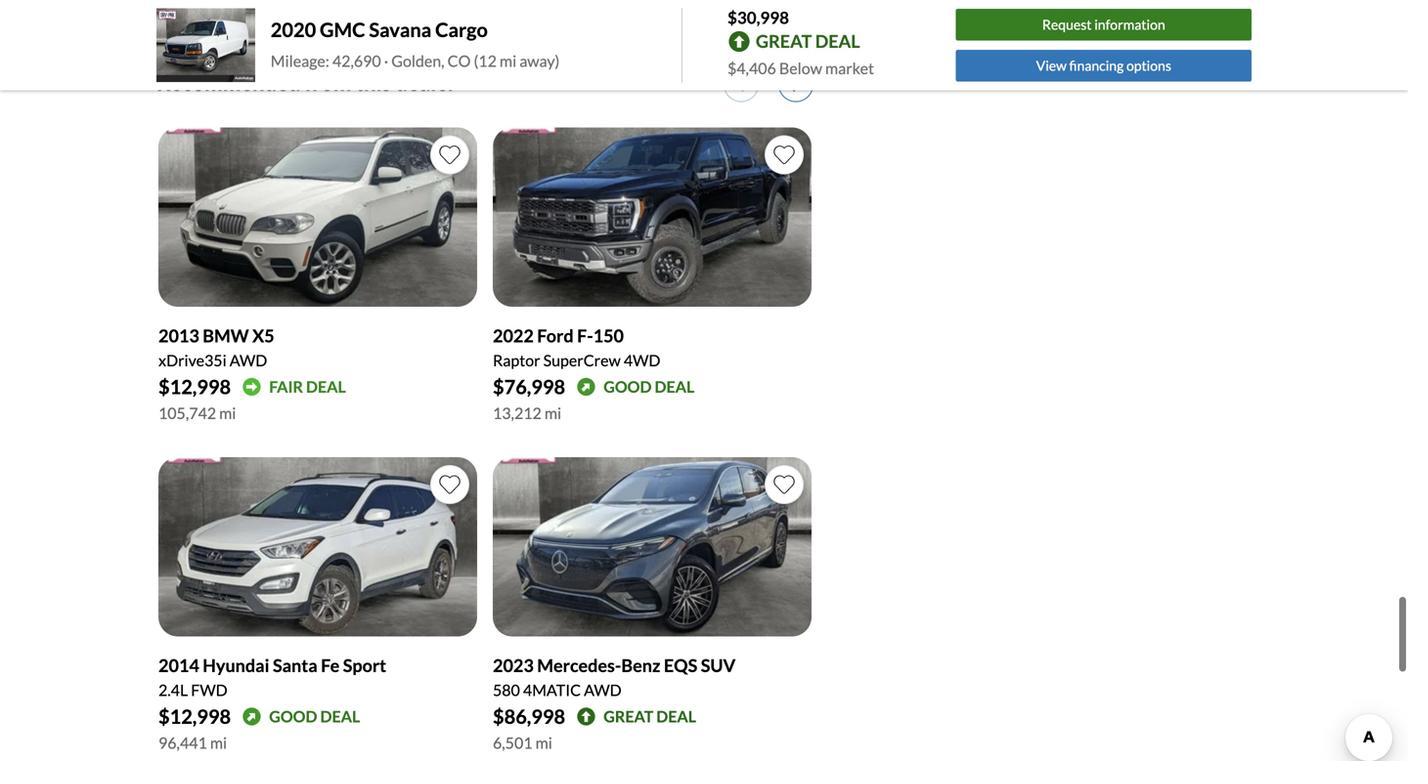 Task type: locate. For each thing, give the bounding box(es) containing it.
good right good deal image
[[269, 708, 317, 727]]

view
[[1036, 57, 1067, 74]]

$12,998 for 2014
[[158, 706, 231, 729]]

$12,998 up 96,441 mi at the bottom
[[158, 706, 231, 729]]

scroll left image
[[735, 76, 744, 93]]

good
[[604, 378, 652, 397], [269, 708, 317, 727]]

suv
[[701, 655, 736, 677]]

mi for 2022 ford f-150
[[545, 404, 561, 423]]

580
[[493, 681, 520, 700]]

$4,406
[[728, 59, 776, 78]]

from
[[305, 70, 351, 96]]

1 vertical spatial awd
[[584, 681, 622, 700]]

great deal
[[604, 708, 696, 727]]

fair deal
[[269, 378, 346, 397]]

great
[[756, 31, 812, 52]]

cargo
[[435, 18, 488, 41]]

2020
[[271, 18, 316, 41]]

good for $76,998
[[604, 378, 652, 397]]

2 $12,998 from the top
[[158, 706, 231, 729]]

good deal image
[[577, 378, 596, 397]]

awd up great deal image at the left bottom
[[584, 681, 622, 700]]

2013 bmw x5 xdrive35i awd
[[158, 325, 275, 370]]

good deal down fe
[[269, 708, 360, 727]]

1 $12,998 from the top
[[158, 376, 231, 399]]

2013
[[158, 325, 199, 347]]

deal down 4wd
[[655, 378, 695, 397]]

0 vertical spatial good deal
[[604, 378, 695, 397]]

1 horizontal spatial good
[[604, 378, 652, 397]]

great
[[604, 708, 654, 727]]

2023 mercedes-benz eqs suv 580 4matic awd
[[493, 655, 736, 700]]

benz
[[621, 655, 661, 677]]

great deal
[[756, 31, 860, 52]]

$4,406 below market
[[728, 59, 874, 78]]

market
[[825, 59, 874, 78]]

mi down $86,998
[[536, 734, 552, 753]]

1 vertical spatial good
[[269, 708, 317, 727]]

awd up fair deal icon
[[230, 351, 267, 370]]

options
[[1127, 57, 1172, 74]]

good deal image
[[243, 708, 261, 727]]

deal down fe
[[320, 708, 360, 727]]

$12,998
[[158, 376, 231, 399], [158, 706, 231, 729]]

0 vertical spatial $12,998
[[158, 376, 231, 399]]

96,441 mi
[[158, 734, 227, 753]]

mi
[[500, 51, 517, 70], [219, 404, 236, 423], [545, 404, 561, 423], [210, 734, 227, 753], [536, 734, 552, 753]]

co
[[448, 51, 471, 70]]

eqs
[[664, 655, 698, 677]]

deal for x5
[[306, 378, 346, 397]]

deal right fair
[[306, 378, 346, 397]]

below
[[779, 59, 822, 78]]

deal
[[815, 31, 860, 52]]

0 vertical spatial awd
[[230, 351, 267, 370]]

deal for f-
[[655, 378, 695, 397]]

good down 4wd
[[604, 378, 652, 397]]

fe
[[321, 655, 340, 677]]

$12,998 up 105,742 mi
[[158, 376, 231, 399]]

deal right great
[[657, 708, 696, 727]]

awd
[[230, 351, 267, 370], [584, 681, 622, 700]]

good deal
[[604, 378, 695, 397], [269, 708, 360, 727]]

awd inside 2023 mercedes-benz eqs suv 580 4matic awd
[[584, 681, 622, 700]]

gmc
[[320, 18, 365, 41]]

(12
[[474, 51, 497, 70]]

2014 hyundai santa fe sport image
[[158, 458, 477, 637]]

13,212 mi
[[493, 404, 561, 423]]

scroll right image
[[793, 76, 802, 93]]

supercrew
[[543, 351, 621, 370]]

1 horizontal spatial good deal
[[604, 378, 695, 397]]

2014 hyundai santa fe sport 2.4l fwd
[[158, 655, 386, 700]]

xdrive35i
[[158, 351, 227, 370]]

mi right 105,742
[[219, 404, 236, 423]]

0 horizontal spatial good deal
[[269, 708, 360, 727]]

1 vertical spatial good deal
[[269, 708, 360, 727]]

ford
[[537, 325, 574, 347]]

105,742 mi
[[158, 404, 236, 423]]

mi right "96,441"
[[210, 734, 227, 753]]

good deal down 4wd
[[604, 378, 695, 397]]

4matic
[[523, 681, 581, 700]]

fwd
[[191, 681, 228, 700]]

sport
[[343, 655, 386, 677]]

mi right (12
[[500, 51, 517, 70]]

0 horizontal spatial awd
[[230, 351, 267, 370]]

mi for 2014 hyundai santa fe sport
[[210, 734, 227, 753]]

2023 mercedes-benz eqs suv image
[[493, 458, 812, 637]]

0 horizontal spatial good
[[269, 708, 317, 727]]

2013 bmw x5 image
[[158, 128, 477, 307]]

golden,
[[391, 51, 445, 70]]

1 vertical spatial $12,998
[[158, 706, 231, 729]]

mi inside 2020 gmc savana cargo mileage: 42,690 · golden, co (12 mi away)
[[500, 51, 517, 70]]

1 horizontal spatial awd
[[584, 681, 622, 700]]

4wd
[[624, 351, 661, 370]]

mi down "$76,998"
[[545, 404, 561, 423]]

0 vertical spatial good
[[604, 378, 652, 397]]

deal
[[306, 378, 346, 397], [655, 378, 695, 397], [320, 708, 360, 727], [657, 708, 696, 727]]

great deal image
[[577, 708, 596, 727]]

good for $12,998
[[269, 708, 317, 727]]



Task type: describe. For each thing, give the bounding box(es) containing it.
deal for santa
[[320, 708, 360, 727]]

2022 ford f-150 raptor supercrew 4wd
[[493, 325, 661, 370]]

this
[[356, 70, 391, 96]]

2.4l
[[158, 681, 188, 700]]

mi for 2013 bmw x5
[[219, 404, 236, 423]]

150
[[593, 325, 624, 347]]

awd inside 2013 bmw x5 xdrive35i awd
[[230, 351, 267, 370]]

6,501
[[493, 734, 533, 753]]

$12,998 for 2013
[[158, 376, 231, 399]]

$86,998
[[493, 706, 565, 729]]

105,742
[[158, 404, 216, 423]]

away)
[[520, 51, 560, 70]]

$30,998
[[728, 7, 789, 27]]

fair deal image
[[243, 378, 261, 397]]

santa
[[273, 655, 318, 677]]

mercedes-
[[537, 655, 621, 677]]

f-
[[577, 325, 593, 347]]

mileage:
[[271, 51, 329, 70]]

recommended
[[156, 70, 301, 96]]

raptor
[[493, 351, 540, 370]]

2022
[[493, 325, 534, 347]]

request information
[[1042, 16, 1165, 33]]

x5
[[252, 325, 275, 347]]

2022 ford f-150 image
[[493, 128, 812, 307]]

13,212
[[493, 404, 542, 423]]

good deal for $12,998
[[269, 708, 360, 727]]

good deal for $76,998
[[604, 378, 695, 397]]

$76,998
[[493, 376, 565, 399]]

2020 gmc savana cargo image
[[156, 8, 255, 82]]

deal for benz
[[657, 708, 696, 727]]

savana
[[369, 18, 432, 41]]

request information button
[[956, 9, 1252, 41]]

2014
[[158, 655, 199, 677]]

financing
[[1069, 57, 1124, 74]]

mi for 2023 mercedes-benz eqs suv
[[536, 734, 552, 753]]

·
[[384, 51, 388, 70]]

bmw
[[203, 325, 249, 347]]

dealer
[[395, 70, 457, 96]]

recommended from this dealer
[[156, 70, 457, 96]]

2020 gmc savana cargo mileage: 42,690 · golden, co (12 mi away)
[[271, 18, 560, 70]]

view financing options
[[1036, 57, 1172, 74]]

42,690
[[332, 51, 381, 70]]

96,441
[[158, 734, 207, 753]]

fair
[[269, 378, 303, 397]]

2023
[[493, 655, 534, 677]]

request
[[1042, 16, 1092, 33]]

view financing options button
[[956, 50, 1252, 82]]

6,501 mi
[[493, 734, 552, 753]]

hyundai
[[203, 655, 269, 677]]

information
[[1095, 16, 1165, 33]]



Task type: vqa. For each thing, say whether or not it's contained in the screenshot.
scroll left ICON
yes



